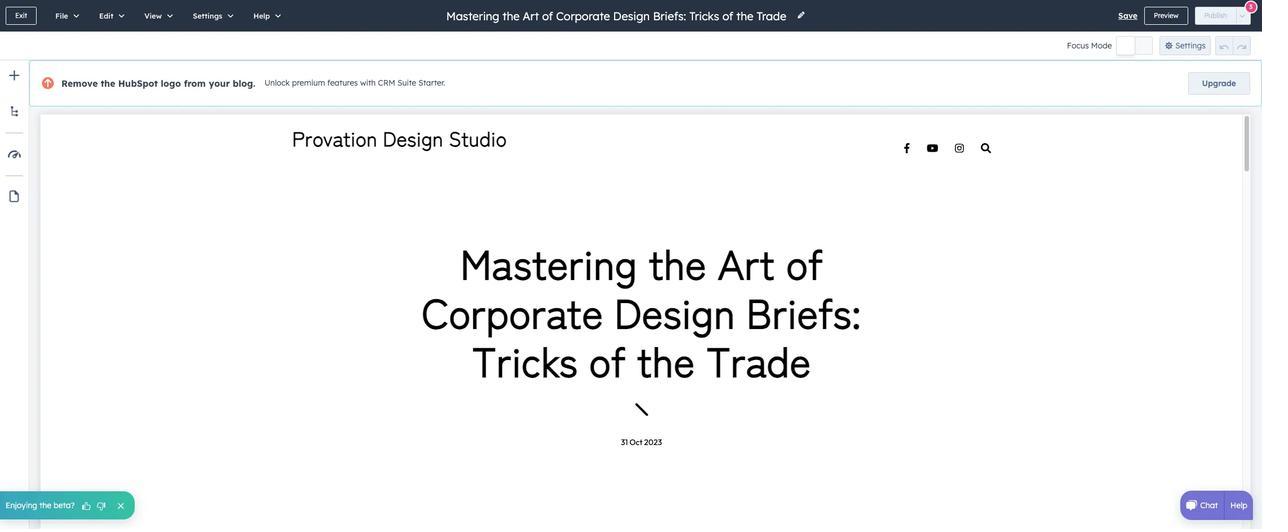 Task type: describe. For each thing, give the bounding box(es) containing it.
blog.
[[233, 78, 256, 89]]

focus mode element
[[1117, 37, 1153, 55]]

remove the hubspot logo from your blog.
[[61, 78, 256, 89]]

thumbsdown image
[[96, 501, 106, 512]]

logo
[[161, 78, 181, 89]]

your
[[209, 78, 230, 89]]

1 vertical spatial settings
[[1176, 41, 1206, 51]]

help inside "button"
[[253, 11, 270, 20]]

suite
[[398, 78, 416, 88]]

beta?
[[54, 500, 75, 511]]

upgrade link
[[1188, 72, 1251, 95]]

edit button
[[87, 0, 133, 32]]

help button
[[242, 0, 289, 32]]

the for beta?
[[39, 500, 51, 511]]

publish
[[1205, 11, 1227, 20]]

edit
[[99, 11, 113, 20]]

1 vertical spatial settings button
[[1160, 36, 1211, 55]]

upgrade
[[1202, 78, 1237, 88]]

the for hubspot
[[101, 78, 115, 89]]

publish group
[[1195, 7, 1251, 25]]

hubspot
[[118, 78, 158, 89]]



Task type: vqa. For each thing, say whether or not it's contained in the screenshot.
the rightmost Settings
yes



Task type: locate. For each thing, give the bounding box(es) containing it.
1 horizontal spatial settings button
[[1160, 36, 1211, 55]]

thumbsup image
[[81, 501, 92, 512]]

chat
[[1201, 500, 1218, 511]]

from
[[184, 78, 206, 89]]

3
[[1249, 3, 1253, 10]]

enjoying the beta? button
[[0, 491, 134, 520]]

the left "beta?"
[[39, 500, 51, 511]]

save button
[[1119, 9, 1138, 23]]

starter.
[[419, 78, 445, 88]]

exit link
[[6, 7, 37, 25]]

crm
[[378, 78, 395, 88]]

premium
[[292, 78, 325, 88]]

0 vertical spatial settings button
[[181, 0, 242, 32]]

enjoying
[[6, 500, 37, 511]]

1 horizontal spatial help
[[1231, 500, 1248, 511]]

save
[[1119, 11, 1138, 21]]

0 vertical spatial help
[[253, 11, 270, 20]]

file
[[55, 11, 68, 20]]

settings down preview button
[[1176, 41, 1206, 51]]

settings right view button
[[193, 11, 222, 20]]

with
[[360, 78, 376, 88]]

the
[[101, 78, 115, 89], [39, 500, 51, 511]]

preview
[[1154, 11, 1179, 20]]

mode
[[1091, 41, 1112, 51]]

unlock premium features with crm suite starter.
[[265, 78, 445, 88]]

focus mode
[[1067, 41, 1112, 51]]

the inside button
[[39, 500, 51, 511]]

file button
[[44, 0, 87, 32]]

publish button
[[1195, 7, 1237, 25]]

1 vertical spatial the
[[39, 500, 51, 511]]

view
[[144, 11, 162, 20]]

0 horizontal spatial settings button
[[181, 0, 242, 32]]

preview button
[[1145, 7, 1188, 25]]

settings
[[193, 11, 222, 20], [1176, 41, 1206, 51]]

0 horizontal spatial settings
[[193, 11, 222, 20]]

focus
[[1067, 41, 1089, 51]]

0 vertical spatial settings
[[193, 11, 222, 20]]

group
[[1216, 36, 1251, 55]]

exit
[[15, 11, 27, 20]]

1 horizontal spatial settings
[[1176, 41, 1206, 51]]

settings button
[[181, 0, 242, 32], [1160, 36, 1211, 55]]

0 horizontal spatial help
[[253, 11, 270, 20]]

enjoying the beta?
[[6, 500, 75, 511]]

features
[[327, 78, 358, 88]]

view button
[[133, 0, 181, 32]]

help
[[253, 11, 270, 20], [1231, 500, 1248, 511]]

1 horizontal spatial the
[[101, 78, 115, 89]]

1 vertical spatial help
[[1231, 500, 1248, 511]]

0 horizontal spatial the
[[39, 500, 51, 511]]

None field
[[445, 8, 790, 23]]

unlock
[[265, 78, 290, 88]]

remove
[[61, 78, 98, 89]]

the right remove
[[101, 78, 115, 89]]

0 vertical spatial the
[[101, 78, 115, 89]]



